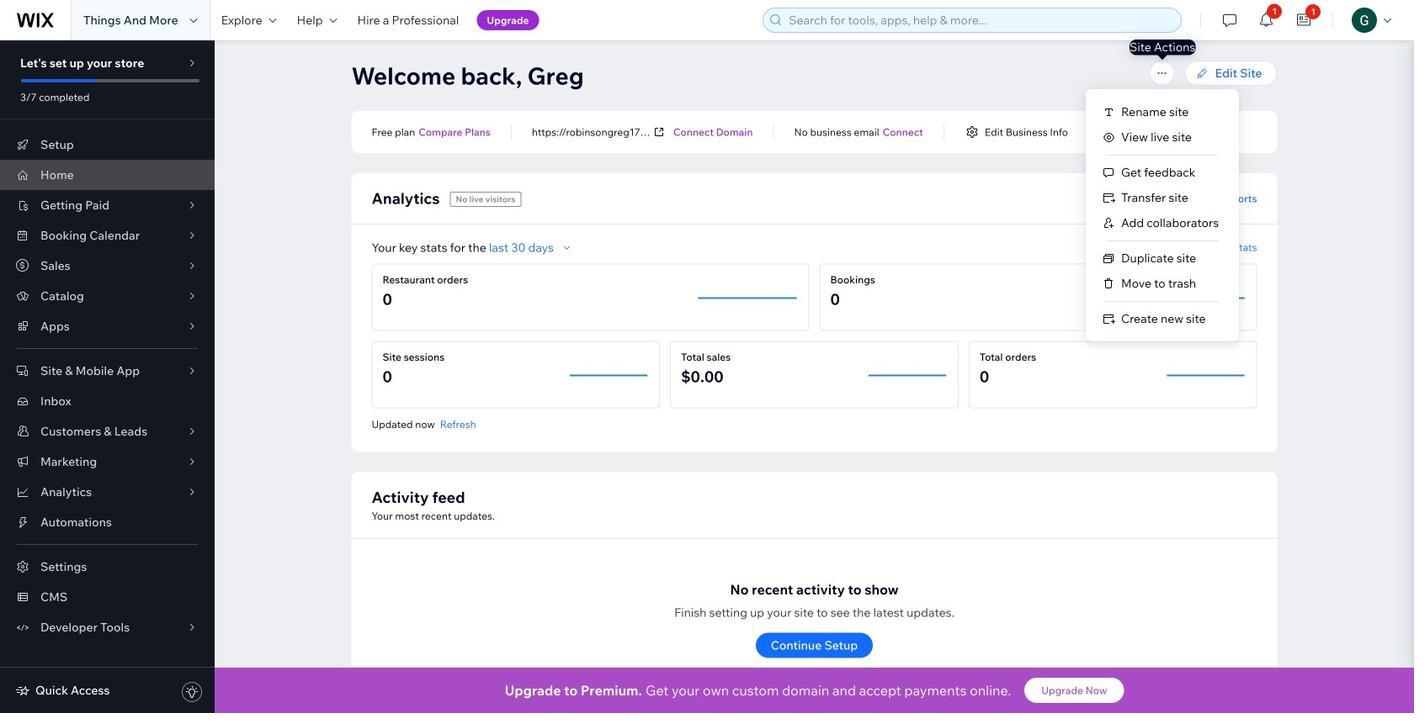 Task type: locate. For each thing, give the bounding box(es) containing it.
menu
[[1086, 99, 1239, 332]]

Search for tools, apps, help & more... field
[[784, 8, 1176, 32]]



Task type: vqa. For each thing, say whether or not it's contained in the screenshot.
tab list
no



Task type: describe. For each thing, give the bounding box(es) containing it.
sidebar element
[[0, 40, 215, 714]]



